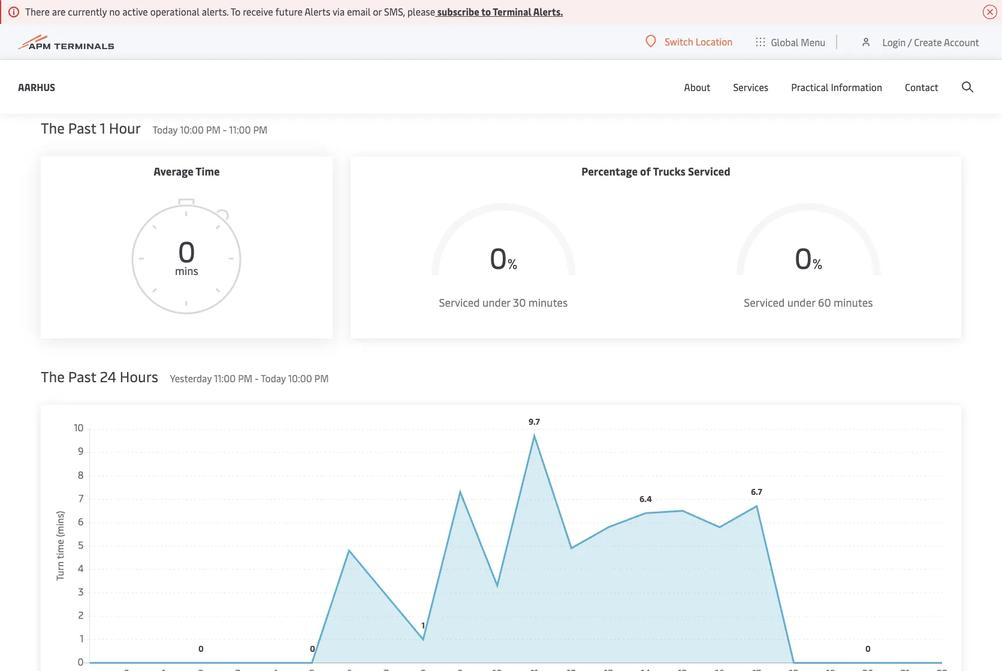 Task type: locate. For each thing, give the bounding box(es) containing it.
the left 24 on the bottom of the page
[[41, 367, 65, 386]]

0 horizontal spatial minutes
[[529, 295, 568, 310]]

0 for serviced under 60 minutes
[[795, 237, 813, 276]]

-
[[223, 123, 227, 136], [255, 372, 259, 385]]

please
[[407, 5, 435, 18]]

alerts.
[[202, 5, 229, 18]]

past left 1
[[68, 118, 96, 137]]

2 minutes from the left
[[834, 295, 873, 310]]

0 horizontal spatial -
[[223, 123, 227, 136]]

0 horizontal spatial %
[[507, 254, 518, 273]]

0 % for 60
[[795, 237, 823, 276]]

under
[[483, 295, 511, 310], [788, 295, 816, 310]]

global menu
[[771, 35, 826, 48]]

1 vertical spatial 11:00
[[214, 372, 236, 385]]

the
[[41, 118, 65, 137], [41, 367, 65, 386]]

global menu button
[[745, 24, 838, 60]]

operational
[[150, 5, 200, 18]]

0 horizontal spatial 10:00
[[180, 123, 204, 136]]

2 0 % from the left
[[795, 237, 823, 276]]

practical information button
[[791, 60, 882, 114]]

there
[[25, 5, 50, 18]]

there are currently no active operational alerts. to receive future alerts via email or sms, please subscribe to terminal alerts.
[[25, 5, 563, 18]]

0 vertical spatial 11:00
[[229, 123, 251, 136]]

1 horizontal spatial 0 %
[[795, 237, 823, 276]]

11:00
[[229, 123, 251, 136], [214, 372, 236, 385]]

0
[[178, 231, 196, 270], [489, 237, 507, 276], [795, 237, 813, 276]]

1 vertical spatial past
[[68, 367, 96, 386]]

/
[[908, 35, 912, 48]]

past for 24
[[68, 367, 96, 386]]

1 minutes from the left
[[529, 295, 568, 310]]

aarhus
[[18, 80, 55, 93]]

to
[[231, 5, 241, 18]]

- for the past 24 hours
[[255, 372, 259, 385]]

subscribe
[[437, 5, 479, 18]]

% up 60
[[813, 254, 823, 273]]

1 under from the left
[[483, 295, 511, 310]]

2 horizontal spatial serviced
[[744, 295, 785, 310]]

hours
[[120, 367, 158, 386]]

menu
[[801, 35, 826, 48]]

0 horizontal spatial 0 %
[[489, 237, 518, 276]]

under left 60
[[788, 295, 816, 310]]

to
[[481, 5, 491, 18]]

sms,
[[384, 5, 405, 18]]

1 vertical spatial 10:00
[[288, 372, 312, 385]]

0 % for 30
[[489, 237, 518, 276]]

1 vertical spatial the
[[41, 367, 65, 386]]

1 vertical spatial today
[[261, 372, 286, 385]]

0 horizontal spatial under
[[483, 295, 511, 310]]

the for the past 24 hours
[[41, 367, 65, 386]]

the down aarhus link
[[41, 118, 65, 137]]

0 horizontal spatial today
[[153, 123, 178, 136]]

0 horizontal spatial serviced
[[439, 295, 480, 310]]

active
[[122, 5, 148, 18]]

2 under from the left
[[788, 295, 816, 310]]

1 horizontal spatial %
[[813, 254, 823, 273]]

1 horizontal spatial today
[[261, 372, 286, 385]]

1 0 % from the left
[[489, 237, 518, 276]]

2 the from the top
[[41, 367, 65, 386]]

switch
[[665, 35, 693, 48]]

1 past from the top
[[68, 118, 96, 137]]

1 horizontal spatial 0
[[489, 237, 507, 276]]

0 vertical spatial 10:00
[[180, 123, 204, 136]]

0 % up serviced under 30 minutes on the top of page
[[489, 237, 518, 276]]

0 vertical spatial -
[[223, 123, 227, 136]]

alerts
[[305, 5, 330, 18]]

average
[[154, 164, 194, 179]]

1 horizontal spatial minutes
[[834, 295, 873, 310]]

pm
[[206, 123, 221, 136], [253, 123, 268, 136], [238, 372, 252, 385], [314, 372, 329, 385]]

1 vertical spatial -
[[255, 372, 259, 385]]

past left 24 on the bottom of the page
[[68, 367, 96, 386]]

minutes right 60
[[834, 295, 873, 310]]

past for 1
[[68, 118, 96, 137]]

2 horizontal spatial 0
[[795, 237, 813, 276]]

receive
[[243, 5, 273, 18]]

no
[[109, 5, 120, 18]]

1 % from the left
[[507, 254, 518, 273]]

yesterday 11:00 pm - today 10:00 pm
[[170, 372, 329, 385]]

minutes right 30
[[529, 295, 568, 310]]

switch location button
[[646, 35, 733, 48]]

minutes
[[529, 295, 568, 310], [834, 295, 873, 310]]

information
[[831, 80, 882, 94]]

0 vertical spatial past
[[68, 118, 96, 137]]

0 % up serviced under 60 minutes on the right top of the page
[[795, 237, 823, 276]]

1 horizontal spatial under
[[788, 295, 816, 310]]

2 past from the top
[[68, 367, 96, 386]]

past
[[68, 118, 96, 137], [68, 367, 96, 386]]

1 the from the top
[[41, 118, 65, 137]]

0 vertical spatial the
[[41, 118, 65, 137]]

mins
[[175, 263, 198, 278]]

1 horizontal spatial -
[[255, 372, 259, 385]]

2 % from the left
[[813, 254, 823, 273]]

about
[[684, 80, 711, 94]]

serviced
[[688, 164, 731, 179], [439, 295, 480, 310], [744, 295, 785, 310]]

under left 30
[[483, 295, 511, 310]]

time
[[196, 164, 220, 179]]

percentage
[[582, 164, 638, 179]]

future
[[275, 5, 303, 18]]

0 %
[[489, 237, 518, 276], [795, 237, 823, 276]]

0 horizontal spatial 0
[[178, 231, 196, 270]]

services
[[733, 80, 769, 94]]

yesterday
[[170, 372, 212, 385]]

today
[[153, 123, 178, 136], [261, 372, 286, 385]]

%
[[507, 254, 518, 273], [813, 254, 823, 273]]

serviced under 60 minutes
[[744, 295, 873, 310]]

% up 30
[[507, 254, 518, 273]]

via
[[333, 5, 345, 18]]

10:00
[[180, 123, 204, 136], [288, 372, 312, 385]]



Task type: vqa. For each thing, say whether or not it's contained in the screenshot.
bottommost 11:00
yes



Task type: describe. For each thing, give the bounding box(es) containing it.
average time
[[154, 164, 220, 179]]

are
[[52, 5, 66, 18]]

the past 1 hour
[[41, 118, 141, 137]]

about button
[[684, 60, 711, 114]]

the for the past 1 hour
[[41, 118, 65, 137]]

serviced under 30 minutes
[[439, 295, 568, 310]]

login / create account
[[883, 35, 980, 48]]

or
[[373, 5, 382, 18]]

global
[[771, 35, 799, 48]]

24
[[100, 367, 116, 386]]

serviced for serviced under 60 minutes
[[744, 295, 785, 310]]

account
[[944, 35, 980, 48]]

under for 30
[[483, 295, 511, 310]]

login
[[883, 35, 906, 48]]

switch location
[[665, 35, 733, 48]]

% for 60
[[813, 254, 823, 273]]

60
[[818, 295, 831, 310]]

create
[[914, 35, 942, 48]]

contact
[[905, 80, 939, 94]]

the past 24 hours
[[41, 367, 158, 386]]

hour
[[109, 118, 141, 137]]

contact button
[[905, 60, 939, 114]]

today 10:00 pm - 11:00 pm
[[153, 123, 268, 136]]

1 horizontal spatial 10:00
[[288, 372, 312, 385]]

serviced for serviced under 30 minutes
[[439, 295, 480, 310]]

alerts.
[[533, 5, 563, 18]]

practical
[[791, 80, 829, 94]]

login / create account link
[[860, 24, 980, 59]]

30
[[513, 295, 526, 310]]

of
[[640, 164, 651, 179]]

practical information
[[791, 80, 882, 94]]

trucks
[[653, 164, 686, 179]]

under for 60
[[788, 295, 816, 310]]

0 for serviced under 30 minutes
[[489, 237, 507, 276]]

- for the past 1 hour
[[223, 123, 227, 136]]

minutes for serviced under 60 minutes
[[834, 295, 873, 310]]

1 horizontal spatial serviced
[[688, 164, 731, 179]]

currently
[[68, 5, 107, 18]]

services button
[[733, 60, 769, 114]]

percentage of trucks serviced
[[582, 164, 731, 179]]

location
[[696, 35, 733, 48]]

subscribe to terminal alerts. link
[[435, 5, 563, 18]]

minutes for serviced under 30 minutes
[[529, 295, 568, 310]]

aarhus link
[[18, 79, 55, 94]]

0 vertical spatial today
[[153, 123, 178, 136]]

close alert image
[[983, 5, 998, 19]]

% for 30
[[507, 254, 518, 273]]

terminal
[[493, 5, 532, 18]]

email
[[347, 5, 371, 18]]

1
[[100, 118, 105, 137]]



